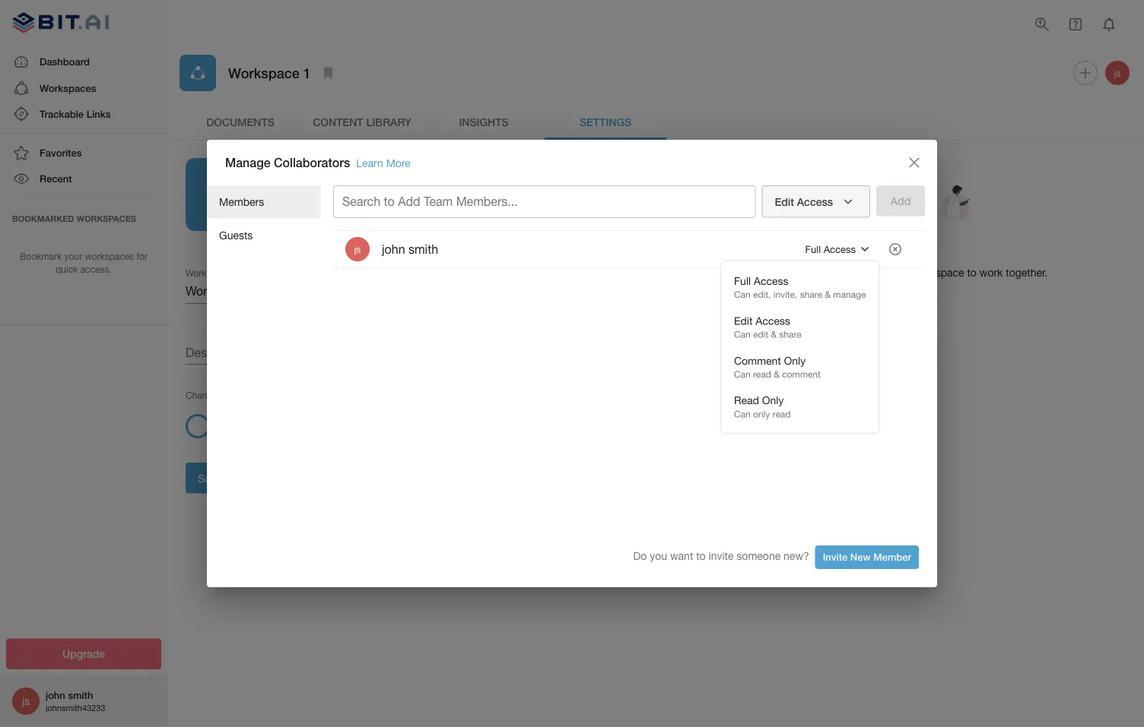 Task type: locate. For each thing, give the bounding box(es) containing it.
collaborators inside manage collaborators add or remove collaborators to this workspace to work together.
[[790, 245, 866, 260]]

icon
[[268, 390, 286, 401]]

1
[[303, 65, 311, 81]]

comment only can read & comment
[[734, 355, 821, 380]]

smith inside manage collaborators dialog
[[408, 242, 438, 256]]

2 horizontal spatial js
[[1114, 68, 1121, 78]]

1 vertical spatial full
[[734, 275, 751, 288]]

this right only
[[774, 403, 791, 415]]

& left the manage
[[825, 290, 831, 300]]

& inside full access can edit, invite, share & manage
[[825, 290, 831, 300]]

can
[[734, 290, 751, 300], [734, 329, 751, 340], [734, 369, 751, 380], [734, 409, 751, 420]]

workspaces button
[[0, 75, 167, 101]]

access inside button
[[824, 244, 856, 255]]

0 horizontal spatial full
[[734, 275, 751, 288]]

documents
[[206, 115, 275, 128]]

edit for edit access
[[775, 196, 794, 208]]

add left or
[[741, 267, 761, 279]]

js
[[1114, 68, 1121, 78], [354, 244, 361, 255], [22, 696, 30, 708]]

to
[[384, 195, 395, 209], [880, 267, 889, 279], [967, 267, 977, 279], [696, 550, 706, 563]]

access up the edit
[[756, 315, 790, 327]]

0 horizontal spatial john
[[46, 690, 65, 702]]

access.
[[80, 264, 112, 275]]

share inside "edit access can edit & share"
[[779, 329, 802, 340]]

work
[[980, 267, 1003, 279]]

2 can from the top
[[734, 329, 751, 340]]

0 vertical spatial manage
[[225, 156, 270, 170]]

1 vertical spatial manage
[[741, 245, 786, 260]]

tab list containing documents
[[180, 103, 1132, 140]]

1 horizontal spatial full
[[805, 244, 821, 255]]

0 horizontal spatial manage
[[225, 156, 270, 170]]

john inside manage collaborators dialog
[[382, 242, 405, 256]]

1 can from the top
[[734, 290, 751, 300]]

can for edit access
[[734, 329, 751, 340]]

can inside the comment only can read & comment
[[734, 369, 751, 380]]

access inside 'button'
[[797, 196, 833, 208]]

can for comment only
[[734, 369, 751, 380]]

new?
[[784, 550, 809, 563]]

only inside the comment only can read & comment
[[784, 355, 806, 367]]

& right the edit
[[771, 329, 777, 340]]

1 vertical spatial share
[[779, 329, 802, 340]]

dashboard button
[[0, 49, 167, 75]]

1 vertical spatial add
[[741, 267, 761, 279]]

Workspace Description text field
[[186, 341, 650, 365]]

save changes
[[198, 472, 269, 485]]

changes
[[225, 472, 269, 485]]

invite,
[[773, 290, 797, 300]]

access inside full access can edit, invite, share & manage
[[754, 275, 788, 288]]

full left or
[[734, 275, 751, 288]]

workspace
[[912, 267, 964, 279]]

manage
[[225, 156, 270, 170], [741, 245, 786, 260]]

this inside danger zone delete this workspace?
[[774, 403, 791, 415]]

access up collaborators
[[824, 244, 856, 255]]

members button
[[207, 186, 321, 219]]

add for search
[[398, 195, 420, 209]]

only inside read only can only read
[[762, 395, 784, 407]]

share right the invite,
[[800, 290, 822, 300]]

3 can from the top
[[734, 369, 751, 380]]

0 vertical spatial &
[[825, 290, 831, 300]]

access
[[797, 196, 833, 208], [824, 244, 856, 255], [754, 275, 788, 288], [756, 315, 790, 327]]

members
[[219, 196, 264, 209]]

bookmark image
[[319, 64, 338, 82]]

js button
[[1103, 59, 1132, 87]]

remove
[[776, 267, 812, 279]]

collaborators down content
[[274, 156, 350, 170]]

edit
[[775, 196, 794, 208], [734, 315, 753, 327]]

0 horizontal spatial edit
[[734, 315, 753, 327]]

1 horizontal spatial edit
[[775, 196, 794, 208]]

library
[[366, 115, 411, 128]]

manage for manage collaborators learn more
[[225, 156, 270, 170]]

1 horizontal spatial add
[[741, 267, 761, 279]]

1 horizontal spatial collaborators
[[790, 245, 866, 260]]

0 vertical spatial js
[[1114, 68, 1121, 78]]

1 vertical spatial js
[[354, 244, 361, 255]]

1 vertical spatial workspace
[[220, 390, 266, 401]]

insights link
[[423, 103, 545, 140]]

workspaces
[[85, 251, 134, 262]]

1 horizontal spatial this
[[892, 267, 909, 279]]

upgrade button
[[6, 639, 161, 670]]

can left the edit
[[734, 329, 751, 340]]

js inside manage collaborators dialog
[[354, 244, 361, 255]]

1 vertical spatial john
[[46, 690, 65, 702]]

smith
[[408, 242, 438, 256], [68, 690, 93, 702]]

learn
[[356, 157, 383, 170]]

search to add team members...
[[342, 195, 518, 209]]

only up only
[[762, 395, 784, 407]]

want
[[670, 550, 693, 563]]

edit up remove
[[775, 196, 794, 208]]

full up remove
[[805, 244, 821, 255]]

2 vertical spatial &
[[774, 369, 780, 380]]

do you want to invite someone new?
[[633, 550, 809, 563]]

favorites
[[40, 147, 82, 159]]

collaborators inside manage collaborators dialog
[[274, 156, 350, 170]]

full access
[[805, 244, 856, 255]]

1 vertical spatial &
[[771, 329, 777, 340]]

manage up or
[[741, 245, 786, 260]]

4 can from the top
[[734, 409, 751, 420]]

0 vertical spatial this
[[892, 267, 909, 279]]

add for manage
[[741, 267, 761, 279]]

collaborators for manage collaborators learn more
[[274, 156, 350, 170]]

only up comment
[[784, 355, 806, 367]]

tab list
[[180, 103, 1132, 140]]

can down comment
[[734, 369, 751, 380]]

full
[[805, 244, 821, 255], [734, 275, 751, 288]]

documents link
[[180, 103, 301, 140]]

access for edit access
[[797, 196, 833, 208]]

0 horizontal spatial smith
[[68, 690, 93, 702]]

can inside full access can edit, invite, share & manage
[[734, 290, 751, 300]]

0 horizontal spatial add
[[398, 195, 420, 209]]

workspace?
[[794, 403, 852, 415]]

favorites button
[[0, 140, 167, 166]]

read
[[734, 395, 759, 407]]

can inside read only can only read
[[734, 409, 751, 420]]

1 vertical spatial edit
[[734, 315, 753, 327]]

1 horizontal spatial smith
[[408, 242, 438, 256]]

full inside button
[[805, 244, 821, 255]]

1 vertical spatial read
[[773, 409, 791, 420]]

can inside "edit access can edit & share"
[[734, 329, 751, 340]]

& inside "edit access can edit & share"
[[771, 329, 777, 340]]

1 horizontal spatial js
[[354, 244, 361, 255]]

john smith johnsmith43233
[[46, 690, 105, 714]]

smith up workspace name text box
[[408, 242, 438, 256]]

0 vertical spatial share
[[800, 290, 822, 300]]

0 vertical spatial john
[[382, 242, 405, 256]]

add inside manage collaborators add or remove collaborators to this workspace to work together.
[[741, 267, 761, 279]]

comment
[[782, 369, 821, 380]]

0 vertical spatial collaborators
[[274, 156, 350, 170]]

& inside the comment only can read & comment
[[774, 369, 780, 380]]

workspace 1
[[228, 65, 311, 81]]

this left workspace
[[892, 267, 909, 279]]

collaborators
[[815, 267, 877, 279]]

1 horizontal spatial read
[[773, 409, 791, 420]]

manage inside manage collaborators add or remove collaborators to this workspace to work together.
[[741, 245, 786, 260]]

add inside manage collaborators dialog
[[398, 195, 420, 209]]

share right the edit
[[779, 329, 802, 340]]

share for edit access
[[779, 329, 802, 340]]

dashboard
[[40, 56, 90, 68]]

0 vertical spatial add
[[398, 195, 420, 209]]

read right only
[[773, 409, 791, 420]]

john up johnsmith43233
[[46, 690, 65, 702]]

0 vertical spatial smith
[[408, 242, 438, 256]]

your
[[64, 251, 82, 262]]

content library
[[313, 115, 411, 128]]

full for full access can edit, invite, share & manage
[[734, 275, 751, 288]]

edit inside "edit access can edit & share"
[[734, 315, 753, 327]]

color
[[288, 390, 310, 401]]

bookmarked workspaces
[[12, 214, 136, 224]]

manage up members
[[225, 156, 270, 170]]

access up full access
[[797, 196, 833, 208]]

access up edit,
[[754, 275, 788, 288]]

full inside full access can edit, invite, share & manage
[[734, 275, 751, 288]]

& up danger
[[774, 369, 780, 380]]

1 vertical spatial only
[[762, 395, 784, 407]]

this inside manage collaborators add or remove collaborators to this workspace to work together.
[[892, 267, 909, 279]]

bookmarked
[[12, 214, 74, 224]]

john smith
[[382, 242, 438, 256]]

john for john smith
[[382, 242, 405, 256]]

0 vertical spatial read
[[753, 369, 771, 380]]

workspace left 1
[[228, 65, 299, 81]]

0 vertical spatial only
[[784, 355, 806, 367]]

only for read only
[[762, 395, 784, 407]]

1 vertical spatial smith
[[68, 690, 93, 702]]

collaborators up collaborators
[[790, 245, 866, 260]]

1 vertical spatial this
[[774, 403, 791, 415]]

access inside "edit access can edit & share"
[[756, 315, 790, 327]]

workspace left icon
[[220, 390, 266, 401]]

can left edit,
[[734, 290, 751, 300]]

0 horizontal spatial collaborators
[[274, 156, 350, 170]]

smith inside john smith johnsmith43233
[[68, 690, 93, 702]]

smith up johnsmith43233
[[68, 690, 93, 702]]

1 vertical spatial collaborators
[[790, 245, 866, 260]]

john inside john smith johnsmith43233
[[46, 690, 65, 702]]

someone
[[737, 550, 781, 563]]

share inside full access can edit, invite, share & manage
[[800, 290, 822, 300]]

0 vertical spatial edit
[[775, 196, 794, 208]]

manage inside dialog
[[225, 156, 270, 170]]

1 horizontal spatial john
[[382, 242, 405, 256]]

0 horizontal spatial this
[[774, 403, 791, 415]]

edit inside 'button'
[[775, 196, 794, 208]]

2 vertical spatial js
[[22, 696, 30, 708]]

0 horizontal spatial read
[[753, 369, 771, 380]]

share for full access
[[800, 290, 822, 300]]

add left the team
[[398, 195, 420, 209]]

can down the read
[[734, 409, 751, 420]]

john up workspace name text box
[[382, 242, 405, 256]]

0 vertical spatial full
[[805, 244, 821, 255]]

&
[[825, 290, 831, 300], [771, 329, 777, 340], [774, 369, 780, 380]]

links
[[86, 108, 111, 120]]

1 horizontal spatial manage
[[741, 245, 786, 260]]

read up danger
[[753, 369, 771, 380]]

edit up comment
[[734, 315, 753, 327]]

member
[[873, 552, 911, 564]]



Task type: vqa. For each thing, say whether or not it's contained in the screenshot.


Task type: describe. For each thing, give the bounding box(es) containing it.
save
[[198, 472, 222, 485]]

js inside button
[[1114, 68, 1121, 78]]

edit access button
[[762, 186, 870, 218]]

upgrade
[[62, 648, 105, 661]]

manage collaborators add or remove collaborators to this workspace to work together.
[[741, 245, 1048, 279]]

delete
[[741, 403, 772, 415]]

invite
[[709, 550, 734, 563]]

bookmark your workspaces for quick access.
[[20, 251, 147, 275]]

smith for john smith johnsmith43233
[[68, 690, 93, 702]]

content
[[313, 115, 363, 128]]

together.
[[1006, 267, 1048, 279]]

comment
[[734, 355, 781, 367]]

settings link
[[545, 103, 666, 140]]

guests
[[219, 229, 253, 242]]

to left work
[[967, 267, 977, 279]]

& for access
[[771, 329, 777, 340]]

manage for manage collaborators add or remove collaborators to this workspace to work together.
[[741, 245, 786, 260]]

access for full access
[[824, 244, 856, 255]]

to right search
[[384, 195, 395, 209]]

access for edit access can edit & share
[[756, 315, 790, 327]]

bookmark
[[20, 251, 62, 262]]

guests button
[[207, 219, 321, 252]]

danger zone delete this workspace?
[[741, 382, 852, 415]]

invite
[[823, 552, 848, 564]]

zone
[[785, 382, 814, 396]]

you
[[650, 550, 667, 563]]

content library link
[[301, 103, 423, 140]]

change workspace icon color
[[186, 390, 310, 401]]

manage collaborators learn more
[[225, 156, 411, 170]]

Workspace Name text field
[[186, 280, 650, 304]]

do
[[633, 550, 647, 563]]

new
[[850, 552, 871, 564]]

danger
[[741, 382, 782, 396]]

edit access can edit & share
[[734, 315, 802, 340]]

search
[[342, 195, 380, 209]]

recent
[[40, 173, 72, 185]]

manage collaborators dialog
[[207, 140, 937, 588]]

members...
[[456, 195, 518, 209]]

smith for john smith
[[408, 242, 438, 256]]

full for full access
[[805, 244, 821, 255]]

trackable links button
[[0, 101, 167, 127]]

only for comment only
[[784, 355, 806, 367]]

edit access
[[775, 196, 833, 208]]

workspaces
[[40, 82, 96, 94]]

learn more link
[[356, 157, 411, 170]]

to right want at right
[[696, 550, 706, 563]]

trackable
[[40, 108, 84, 120]]

full access can edit, invite, share & manage
[[734, 275, 866, 300]]

for
[[137, 251, 147, 262]]

read inside read only can only read
[[773, 409, 791, 420]]

can for full access
[[734, 290, 751, 300]]

insights
[[459, 115, 509, 128]]

or
[[764, 267, 773, 279]]

read only can only read
[[734, 395, 791, 420]]

john for john smith johnsmith43233
[[46, 690, 65, 702]]

full access button
[[801, 237, 878, 262]]

change
[[186, 390, 217, 401]]

collaborators for manage collaborators add or remove collaborators to this workspace to work together.
[[790, 245, 866, 260]]

workspaces
[[76, 214, 136, 224]]

read inside the comment only can read & comment
[[753, 369, 771, 380]]

more
[[386, 157, 411, 170]]

only
[[753, 409, 770, 420]]

team
[[424, 195, 453, 209]]

edit
[[753, 329, 768, 340]]

access for full access can edit, invite, share & manage
[[754, 275, 788, 288]]

manage
[[833, 290, 866, 300]]

settings
[[580, 115, 631, 128]]

johnsmith43233
[[46, 704, 105, 714]]

quick
[[56, 264, 78, 275]]

invite new member
[[823, 552, 911, 564]]

edit for edit access can edit & share
[[734, 315, 753, 327]]

0 vertical spatial workspace
[[228, 65, 299, 81]]

recent button
[[0, 166, 167, 192]]

can for read only
[[734, 409, 751, 420]]

0 horizontal spatial js
[[22, 696, 30, 708]]

trackable links
[[40, 108, 111, 120]]

edit,
[[753, 290, 771, 300]]

to right collaborators
[[880, 267, 889, 279]]

save changes button
[[186, 463, 281, 494]]

& for only
[[774, 369, 780, 380]]



